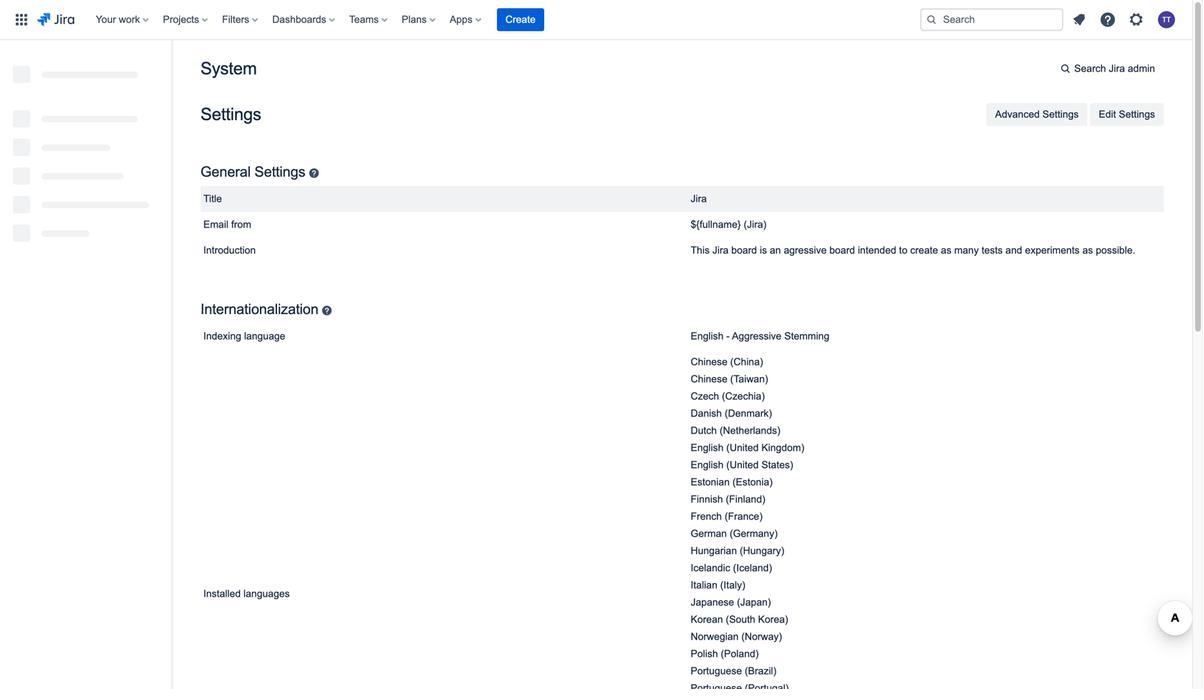 Task type: describe. For each thing, give the bounding box(es) containing it.
search
[[1075, 63, 1107, 74]]

settings for edit settings
[[1119, 109, 1156, 120]]

polish
[[691, 649, 718, 660]]

danish
[[691, 408, 722, 419]]

1 vertical spatial jira
[[691, 193, 707, 205]]

indexing
[[203, 331, 241, 342]]

email
[[203, 219, 229, 230]]

email from
[[203, 219, 251, 230]]

work
[[119, 14, 140, 25]]

plans button
[[398, 8, 441, 31]]

norwegian
[[691, 632, 739, 643]]

japanese
[[691, 598, 735, 609]]

language
[[244, 331, 285, 342]]

teams
[[349, 14, 379, 25]]

appswitcher icon image
[[13, 11, 30, 28]]

admin
[[1128, 63, 1156, 74]]

(finland)
[[726, 494, 766, 505]]

settings for general settings
[[255, 164, 306, 180]]

possible.
[[1096, 245, 1136, 256]]

this
[[691, 245, 710, 256]]

icelandic
[[691, 563, 731, 574]]

chinese (china) chinese (taiwan) czech (czechia) danish (denmark) dutch (netherlands) english (united kingdom) english (united states) estonian (estonia) finnish (finland) french (france) german (germany) hungarian (hungary) icelandic (iceland) italian (italy) japanese (japan) korean (south korea) norwegian (norway) polish (poland) portuguese (brazil)
[[691, 357, 805, 677]]

(jira)
[[744, 219, 767, 230]]

0 horizontal spatial group
[[6, 100, 155, 252]]

2 chinese from the top
[[691, 374, 728, 385]]

2 board from the left
[[830, 245, 856, 256]]

(czechia)
[[722, 391, 765, 402]]

1 as from the left
[[941, 245, 952, 256]]

to
[[900, 245, 908, 256]]

dutch
[[691, 426, 717, 437]]

(japan)
[[737, 598, 771, 609]]

french
[[691, 512, 722, 523]]

2 (united from the top
[[727, 460, 759, 471]]

dashboards button
[[268, 8, 341, 31]]

group containing advanced settings
[[987, 103, 1164, 126]]

system
[[201, 59, 257, 78]]

intended
[[858, 245, 897, 256]]

indexing language
[[203, 331, 285, 342]]

1 (united from the top
[[727, 443, 759, 454]]

korean
[[691, 615, 723, 626]]

projects
[[163, 14, 199, 25]]

finnish
[[691, 494, 723, 505]]

apps button
[[446, 8, 487, 31]]

(norway)
[[742, 632, 782, 643]]

${fullname} (jira)
[[691, 219, 767, 230]]

get online help about global settings image
[[308, 165, 320, 176]]

(iceland)
[[733, 563, 772, 574]]

2 english from the top
[[691, 443, 724, 454]]

(poland)
[[721, 649, 759, 660]]

hungarian
[[691, 546, 737, 557]]

edit settings link
[[1091, 103, 1164, 126]]

apps
[[450, 14, 473, 25]]

introduction
[[203, 245, 256, 256]]

your work
[[96, 14, 140, 25]]

and
[[1006, 245, 1023, 256]]

is
[[760, 245, 767, 256]]

title
[[203, 193, 222, 205]]

1 english from the top
[[691, 331, 724, 342]]

italian
[[691, 580, 718, 591]]

internationalization
[[201, 302, 319, 317]]

Search field
[[921, 8, 1064, 31]]

(hungary)
[[740, 546, 785, 557]]

filters
[[222, 14, 249, 25]]

1 chinese from the top
[[691, 357, 728, 368]]

portuguese
[[691, 666, 742, 677]]



Task type: vqa. For each thing, say whether or not it's contained in the screenshot.
Projects
yes



Task type: locate. For each thing, give the bounding box(es) containing it.
experiments
[[1026, 245, 1080, 256]]

(united up (estonia)
[[727, 460, 759, 471]]

(taiwan)
[[731, 374, 769, 385]]

advanced
[[996, 109, 1040, 120]]

many
[[955, 245, 979, 256]]

settings
[[201, 105, 261, 124], [1043, 109, 1079, 120], [1119, 109, 1156, 120], [255, 164, 306, 180]]

group
[[6, 100, 155, 252], [987, 103, 1164, 126]]

installed languages
[[203, 589, 290, 600]]

english down the dutch
[[691, 443, 724, 454]]

1 vertical spatial (united
[[727, 460, 759, 471]]

0 horizontal spatial jira
[[691, 193, 707, 205]]

1 board from the left
[[732, 245, 757, 256]]

board left the intended
[[830, 245, 856, 256]]

an
[[770, 245, 781, 256]]

(italy)
[[721, 580, 746, 591]]

as left possible.
[[1083, 245, 1094, 256]]

plans
[[402, 14, 427, 25]]

your profile and settings image
[[1159, 11, 1176, 28]]

jira
[[1109, 63, 1126, 74], [691, 193, 707, 205], [713, 245, 729, 256]]

(estonia)
[[733, 477, 773, 488]]

banner
[[0, 0, 1193, 40]]

(brazil)
[[745, 666, 777, 677]]

advanced settings link
[[987, 103, 1088, 126]]

aggressive
[[732, 331, 782, 342]]

from
[[231, 219, 251, 230]]

languages
[[244, 589, 290, 600]]

estonian
[[691, 477, 730, 488]]

0 vertical spatial english
[[691, 331, 724, 342]]

stemming
[[785, 331, 830, 342]]

chinese up czech on the right bottom of page
[[691, 374, 728, 385]]

english left the "-"
[[691, 331, 724, 342]]

installed
[[203, 589, 241, 600]]

get online help about global settings image
[[321, 302, 333, 314]]

edit settings
[[1099, 109, 1156, 120]]

board left the 'is'
[[732, 245, 757, 256]]

1 horizontal spatial group
[[987, 103, 1164, 126]]

0 vertical spatial jira
[[1109, 63, 1126, 74]]

(denmark)
[[725, 408, 772, 419]]

2 horizontal spatial jira
[[1109, 63, 1126, 74]]

english up estonian
[[691, 460, 724, 471]]

jira right this
[[713, 245, 729, 256]]

agressive
[[784, 245, 827, 256]]

jira for this
[[713, 245, 729, 256]]

sidebar navigation image
[[156, 57, 188, 86]]

settings down system
[[201, 105, 261, 124]]

help image
[[1100, 11, 1117, 28]]

create button
[[497, 8, 544, 31]]

kingdom)
[[762, 443, 805, 454]]

jira for search
[[1109, 63, 1126, 74]]

banner containing your work
[[0, 0, 1193, 40]]

advanced settings
[[996, 109, 1079, 120]]

dashboards
[[272, 14, 326, 25]]

settings image
[[1128, 11, 1146, 28]]

filters button
[[218, 8, 264, 31]]

jira left admin
[[1109, 63, 1126, 74]]

jira inside button
[[1109, 63, 1126, 74]]

(germany)
[[730, 529, 778, 540]]

search image
[[926, 14, 938, 25]]

3 english from the top
[[691, 460, 724, 471]]

1 horizontal spatial as
[[1083, 245, 1094, 256]]

1 horizontal spatial board
[[830, 245, 856, 256]]

chinese
[[691, 357, 728, 368], [691, 374, 728, 385]]

your
[[96, 14, 116, 25]]

chinese down the "-"
[[691, 357, 728, 368]]

search jira admin image
[[1060, 63, 1072, 75]]

tests
[[982, 245, 1003, 256]]

1 vertical spatial chinese
[[691, 374, 728, 385]]

english - aggressive stemming
[[691, 331, 830, 342]]

0 vertical spatial (united
[[727, 443, 759, 454]]

-
[[727, 331, 730, 342]]

korea)
[[759, 615, 789, 626]]

create
[[911, 245, 939, 256]]

settings right edit
[[1119, 109, 1156, 120]]

primary element
[[9, 0, 909, 40]]

2 vertical spatial english
[[691, 460, 724, 471]]

(south
[[726, 615, 756, 626]]

(china)
[[731, 357, 764, 368]]

english
[[691, 331, 724, 342], [691, 443, 724, 454], [691, 460, 724, 471]]

(united
[[727, 443, 759, 454], [727, 460, 759, 471]]

search jira admin
[[1075, 63, 1156, 74]]

1 horizontal spatial jira
[[713, 245, 729, 256]]

german
[[691, 529, 727, 540]]

general
[[201, 164, 251, 180]]

notifications image
[[1071, 11, 1088, 28]]

czech
[[691, 391, 719, 402]]

your work button
[[92, 8, 154, 31]]

search jira admin button
[[1055, 57, 1164, 80]]

projects button
[[159, 8, 214, 31]]

0 horizontal spatial board
[[732, 245, 757, 256]]

1 vertical spatial english
[[691, 443, 724, 454]]

2 as from the left
[[1083, 245, 1094, 256]]

(france)
[[725, 512, 763, 523]]

(united down (netherlands)
[[727, 443, 759, 454]]

board
[[732, 245, 757, 256], [830, 245, 856, 256]]

(netherlands)
[[720, 426, 781, 437]]

edit
[[1099, 109, 1117, 120]]

settings right 'advanced'
[[1043, 109, 1079, 120]]

settings for advanced settings
[[1043, 109, 1079, 120]]

jira image
[[37, 11, 74, 28], [37, 11, 74, 28]]

${fullname}
[[691, 219, 741, 230]]

general settings
[[201, 164, 306, 180]]

as left many
[[941, 245, 952, 256]]

0 vertical spatial chinese
[[691, 357, 728, 368]]

teams button
[[345, 8, 393, 31]]

0 horizontal spatial as
[[941, 245, 952, 256]]

settings left get online help about global settings image
[[255, 164, 306, 180]]

2 vertical spatial jira
[[713, 245, 729, 256]]

jira up ${fullname} at the right top of page
[[691, 193, 707, 205]]

states)
[[762, 460, 794, 471]]

create
[[506, 14, 536, 25]]

as
[[941, 245, 952, 256], [1083, 245, 1094, 256]]

this jira board is an agressive board intended to create as many tests and experiments as possible.
[[691, 245, 1136, 256]]



